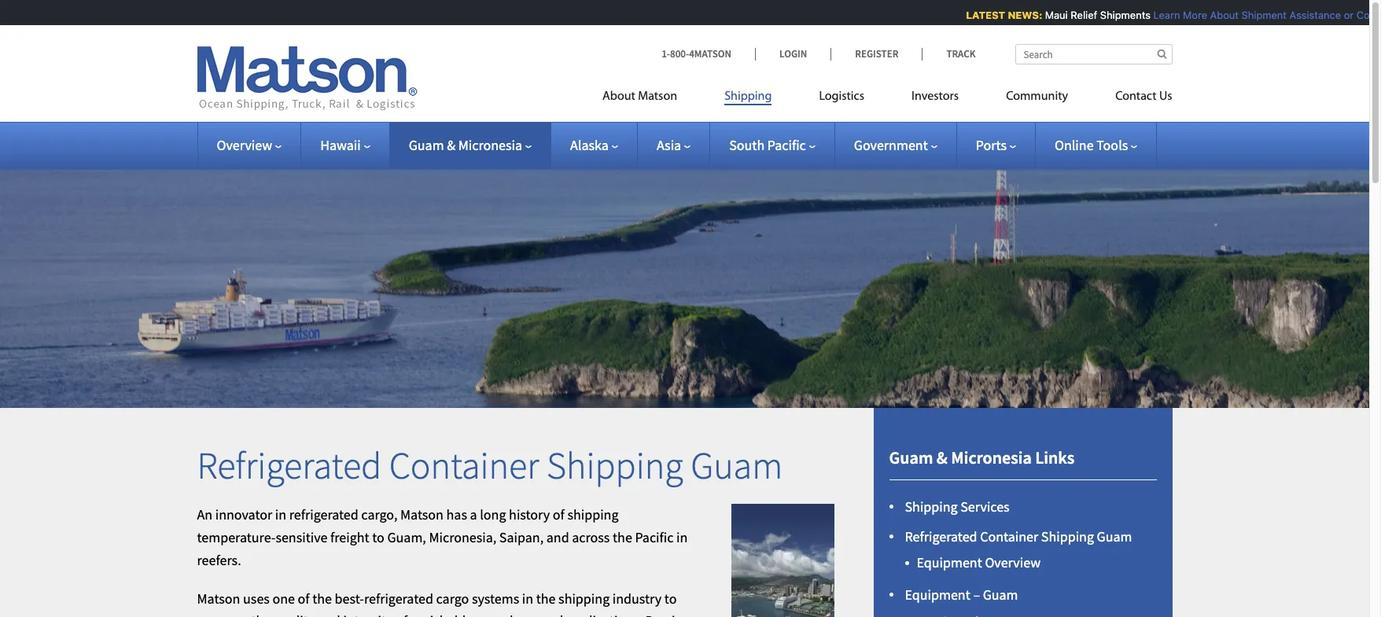 Task type: locate. For each thing, give the bounding box(es) containing it.
government link
[[854, 136, 938, 154]]

0 vertical spatial refrigerated container shipping guam
[[197, 442, 783, 489]]

south pacific link
[[729, 136, 816, 154]]

to down the cargo,
[[372, 529, 385, 547]]

0 horizontal spatial refrigerated
[[197, 442, 382, 489]]

0 vertical spatial overview
[[217, 136, 272, 154]]

contact us
[[1116, 90, 1173, 103]]

0 horizontal spatial &
[[447, 136, 456, 154]]

0 horizontal spatial matson
[[197, 590, 240, 608]]

matson
[[638, 90, 677, 103], [400, 506, 444, 524], [197, 590, 240, 608]]

about right more
[[1204, 9, 1232, 21]]

refrigerated container shipping guam down services
[[905, 528, 1132, 546]]

matson uses one of the best-refrigerated cargo systems in the shipping industry to preserve the quality and integrity of perishables, produce, and medications. precise
[[197, 590, 688, 618]]

perishables,
[[410, 612, 482, 618]]

None search field
[[1015, 44, 1173, 65]]

or
[[1338, 9, 1347, 21]]

2 horizontal spatial of
[[553, 506, 565, 524]]

1 horizontal spatial refrigerated
[[364, 590, 433, 608]]

refrigerated down shipping services link
[[905, 528, 977, 546]]

1 horizontal spatial container
[[980, 528, 1039, 546]]

0 vertical spatial micronesia
[[458, 136, 522, 154]]

one
[[273, 590, 295, 608]]

matson down 1- in the left of the page
[[638, 90, 677, 103]]

about
[[1204, 9, 1232, 21], [603, 90, 635, 103]]

0 vertical spatial container
[[389, 442, 539, 489]]

to up the precise
[[665, 590, 677, 608]]

register
[[855, 47, 899, 61]]

refrigerated
[[289, 506, 359, 524], [364, 590, 433, 608]]

0 horizontal spatial in
[[275, 506, 286, 524]]

0 horizontal spatial overview
[[217, 136, 272, 154]]

container up has
[[389, 442, 539, 489]]

the inside an innovator in refrigerated cargo, matson has a long history of shipping temperature-sensitive freight to guam, micronesia, saipan, and across the pacific in reefers.
[[613, 529, 632, 547]]

container down services
[[980, 528, 1039, 546]]

800-
[[670, 47, 689, 61]]

1 horizontal spatial in
[[522, 590, 533, 608]]

guam & micronesia links
[[889, 447, 1075, 469]]

links
[[1035, 447, 1075, 469]]

government
[[854, 136, 928, 154]]

0 vertical spatial of
[[553, 506, 565, 524]]

1 vertical spatial of
[[298, 590, 310, 608]]

equipment
[[917, 554, 982, 572], [905, 586, 971, 604]]

1 horizontal spatial refrigerated
[[905, 528, 977, 546]]

guam
[[409, 136, 444, 154], [691, 442, 783, 489], [889, 447, 933, 469], [1097, 528, 1132, 546], [983, 586, 1018, 604]]

refrigerated up sensitive
[[289, 506, 359, 524]]

1 vertical spatial in
[[677, 529, 688, 547]]

& inside section
[[937, 447, 948, 469]]

& for guam & micronesia
[[447, 136, 456, 154]]

&
[[447, 136, 456, 154], [937, 447, 948, 469]]

1 vertical spatial to
[[665, 590, 677, 608]]

pacific right the across
[[635, 529, 674, 547]]

contact us link
[[1092, 83, 1173, 115]]

2 horizontal spatial matson
[[638, 90, 677, 103]]

1-
[[662, 47, 670, 61]]

1 horizontal spatial &
[[937, 447, 948, 469]]

0 horizontal spatial micronesia
[[458, 136, 522, 154]]

shipping up the across
[[568, 506, 619, 524]]

track link
[[922, 47, 976, 61]]

of
[[553, 506, 565, 524], [298, 590, 310, 608], [396, 612, 408, 618]]

1 vertical spatial overview
[[985, 554, 1041, 572]]

0 vertical spatial equipment
[[917, 554, 982, 572]]

blue matson logo with ocean, shipping, truck, rail and logistics written beneath it. image
[[197, 46, 417, 111]]

pacific right south
[[768, 136, 806, 154]]

refrigerated up the integrity
[[364, 590, 433, 608]]

of up quality
[[298, 590, 310, 608]]

shipments
[[1094, 9, 1144, 21]]

1 vertical spatial refrigerated
[[364, 590, 433, 608]]

about matson
[[603, 90, 677, 103]]

saipan,
[[499, 529, 544, 547]]

1 vertical spatial micronesia
[[951, 447, 1032, 469]]

0 horizontal spatial container
[[389, 442, 539, 489]]

0 vertical spatial pacific
[[768, 136, 806, 154]]

shipping inside top menu navigation
[[725, 90, 772, 103]]

industry
[[613, 590, 662, 608]]

tools
[[1097, 136, 1128, 154]]

0 vertical spatial about
[[1204, 9, 1232, 21]]

0 horizontal spatial pacific
[[635, 529, 674, 547]]

asia link
[[657, 136, 691, 154]]

1 vertical spatial equipment
[[905, 586, 971, 604]]

guam & micronesia link
[[409, 136, 532, 154]]

sensitive
[[276, 529, 328, 547]]

refrigerated container shipping guam up long
[[197, 442, 783, 489]]

the right the across
[[613, 529, 632, 547]]

of right the integrity
[[396, 612, 408, 618]]

an innovator in refrigerated cargo, matson has a long history of shipping temperature-sensitive freight to guam, micronesia, saipan, and across the pacific in reefers.
[[197, 506, 688, 569]]

about up alaska link
[[603, 90, 635, 103]]

services
[[961, 498, 1010, 516]]

and right produce,
[[541, 612, 563, 618]]

logistics link
[[796, 83, 888, 115]]

equipment up equipment – guam
[[917, 554, 982, 572]]

refrigerated inside an innovator in refrigerated cargo, matson has a long history of shipping temperature-sensitive freight to guam, micronesia, saipan, and across the pacific in reefers.
[[289, 506, 359, 524]]

matson up preserve
[[197, 590, 240, 608]]

equipment for equipment overview
[[917, 554, 982, 572]]

pacific inside an innovator in refrigerated cargo, matson has a long history of shipping temperature-sensitive freight to guam, micronesia, saipan, and across the pacific in reefers.
[[635, 529, 674, 547]]

across
[[572, 529, 610, 547]]

0 horizontal spatial to
[[372, 529, 385, 547]]

to
[[372, 529, 385, 547], [665, 590, 677, 608]]

shipping
[[568, 506, 619, 524], [559, 590, 610, 608]]

matson containership sailing for guam shipping service. image
[[0, 145, 1370, 408]]

2 vertical spatial matson
[[197, 590, 240, 608]]

equipment left –
[[905, 586, 971, 604]]

about matson link
[[603, 83, 701, 115]]

equipment for equipment – guam
[[905, 586, 971, 604]]

1 horizontal spatial pacific
[[768, 136, 806, 154]]

shipping inside matson uses one of the best-refrigerated cargo systems in the shipping industry to preserve the quality and integrity of perishables, produce, and medications. precise
[[559, 590, 610, 608]]

micronesia inside section
[[951, 447, 1032, 469]]

of right history
[[553, 506, 565, 524]]

1 vertical spatial about
[[603, 90, 635, 103]]

pacific
[[768, 136, 806, 154], [635, 529, 674, 547]]

2 vertical spatial in
[[522, 590, 533, 608]]

the left best- on the left bottom of page
[[312, 590, 332, 608]]

refrigerated container shipping guam link
[[905, 528, 1132, 546]]

and left the across
[[547, 529, 569, 547]]

matson up guam,
[[400, 506, 444, 524]]

0 vertical spatial shipping
[[568, 506, 619, 524]]

0 vertical spatial matson
[[638, 90, 677, 103]]

refrigerated container shipping guam
[[197, 442, 783, 489], [905, 528, 1132, 546]]

1 horizontal spatial to
[[665, 590, 677, 608]]

1 horizontal spatial matson
[[400, 506, 444, 524]]

Search search field
[[1015, 44, 1173, 65]]

0 vertical spatial refrigerated
[[289, 506, 359, 524]]

and
[[547, 529, 569, 547], [318, 612, 340, 618], [541, 612, 563, 618]]

0 horizontal spatial about
[[603, 90, 635, 103]]

the down uses
[[251, 612, 271, 618]]

latest news: maui relief shipments learn more about shipment assistance or contain
[[960, 9, 1381, 21]]

community link
[[983, 83, 1092, 115]]

1 vertical spatial pacific
[[635, 529, 674, 547]]

shipping services
[[905, 498, 1010, 516]]

hawaii link
[[320, 136, 370, 154]]

micronesia for guam & micronesia links
[[951, 447, 1032, 469]]

cargo,
[[361, 506, 398, 524]]

shipping services link
[[905, 498, 1010, 516]]

investors
[[912, 90, 959, 103]]

history
[[509, 506, 550, 524]]

1 horizontal spatial refrigerated container shipping guam
[[905, 528, 1132, 546]]

relief
[[1064, 9, 1091, 21]]

equipment – guam link
[[905, 586, 1018, 604]]

refrigerated up innovator
[[197, 442, 382, 489]]

equipment overview link
[[917, 554, 1041, 572]]

medications.
[[566, 612, 643, 618]]

1 horizontal spatial micronesia
[[951, 447, 1032, 469]]

guam & micronesia links section
[[854, 408, 1192, 618]]

reefers.
[[197, 551, 241, 569]]

learn
[[1147, 9, 1174, 21]]

shipping inside an innovator in refrigerated cargo, matson has a long history of shipping temperature-sensitive freight to guam, micronesia, saipan, and across the pacific in reefers.
[[568, 506, 619, 524]]

south pacific
[[729, 136, 806, 154]]

1 horizontal spatial overview
[[985, 554, 1041, 572]]

0 horizontal spatial refrigerated
[[289, 506, 359, 524]]

the
[[613, 529, 632, 547], [312, 590, 332, 608], [536, 590, 556, 608], [251, 612, 271, 618]]

0 vertical spatial to
[[372, 529, 385, 547]]

refrigerated
[[197, 442, 382, 489], [905, 528, 977, 546]]

container
[[389, 442, 539, 489], [980, 528, 1039, 546]]

1 vertical spatial refrigerated container shipping guam
[[905, 528, 1132, 546]]

1 vertical spatial refrigerated
[[905, 528, 977, 546]]

shipping up the "medications."
[[559, 590, 610, 608]]

produce,
[[485, 612, 538, 618]]

the up produce,
[[536, 590, 556, 608]]

0 vertical spatial &
[[447, 136, 456, 154]]

1 vertical spatial container
[[980, 528, 1039, 546]]

micronesia
[[458, 136, 522, 154], [951, 447, 1032, 469]]

0 vertical spatial refrigerated
[[197, 442, 382, 489]]

1 vertical spatial shipping
[[559, 590, 610, 608]]

best-
[[335, 590, 364, 608]]

matson inside matson uses one of the best-refrigerated cargo systems in the shipping industry to preserve the quality and integrity of perishables, produce, and medications. precise
[[197, 590, 240, 608]]

about inside top menu navigation
[[603, 90, 635, 103]]

refrigerated inside guam & micronesia links section
[[905, 528, 977, 546]]

learn more about shipment assistance or contain link
[[1147, 9, 1381, 21]]

in
[[275, 506, 286, 524], [677, 529, 688, 547], [522, 590, 533, 608]]

shipping
[[725, 90, 772, 103], [547, 442, 683, 489], [905, 498, 958, 516], [1041, 528, 1094, 546]]

micronesia for guam & micronesia
[[458, 136, 522, 154]]

1 horizontal spatial of
[[396, 612, 408, 618]]

1 vertical spatial &
[[937, 447, 948, 469]]

0 vertical spatial in
[[275, 506, 286, 524]]

1 vertical spatial matson
[[400, 506, 444, 524]]

0 horizontal spatial refrigerated container shipping guam
[[197, 442, 783, 489]]



Task type: vqa. For each thing, say whether or not it's contained in the screenshot.
Precise at the bottom
yes



Task type: describe. For each thing, give the bounding box(es) containing it.
south
[[729, 136, 765, 154]]

login link
[[755, 47, 831, 61]]

equipment – guam
[[905, 586, 1018, 604]]

maui
[[1039, 9, 1062, 21]]

and inside an innovator in refrigerated cargo, matson has a long history of shipping temperature-sensitive freight to guam, micronesia, saipan, and across the pacific in reefers.
[[547, 529, 569, 547]]

innovator
[[215, 506, 272, 524]]

online
[[1055, 136, 1094, 154]]

to inside an innovator in refrigerated cargo, matson has a long history of shipping temperature-sensitive freight to guam, micronesia, saipan, and across the pacific in reefers.
[[372, 529, 385, 547]]

2 vertical spatial of
[[396, 612, 408, 618]]

to inside matson uses one of the best-refrigerated cargo systems in the shipping industry to preserve the quality and integrity of perishables, produce, and medications. precise
[[665, 590, 677, 608]]

search image
[[1158, 49, 1167, 59]]

micronesia,
[[429, 529, 497, 547]]

of inside an innovator in refrigerated cargo, matson has a long history of shipping temperature-sensitive freight to guam, micronesia, saipan, and across the pacific in reefers.
[[553, 506, 565, 524]]

1 horizontal spatial about
[[1204, 9, 1232, 21]]

contain
[[1350, 9, 1381, 21]]

an
[[197, 506, 213, 524]]

freight
[[330, 529, 369, 547]]

ports link
[[976, 136, 1016, 154]]

us
[[1159, 90, 1173, 103]]

refrigerated inside matson uses one of the best-refrigerated cargo systems in the shipping industry to preserve the quality and integrity of perishables, produce, and medications. precise
[[364, 590, 433, 608]]

quality
[[274, 612, 315, 618]]

latest
[[960, 9, 999, 21]]

a
[[470, 506, 477, 524]]

in inside matson uses one of the best-refrigerated cargo systems in the shipping industry to preserve the quality and integrity of perishables, produce, and medications. precise
[[522, 590, 533, 608]]

integrity
[[343, 612, 393, 618]]

guam & micronesia
[[409, 136, 522, 154]]

has
[[446, 506, 467, 524]]

hawaii
[[320, 136, 361, 154]]

overview link
[[217, 136, 282, 154]]

matson inside about matson link
[[638, 90, 677, 103]]

contact
[[1116, 90, 1157, 103]]

long
[[480, 506, 506, 524]]

online tools link
[[1055, 136, 1138, 154]]

2 horizontal spatial in
[[677, 529, 688, 547]]

4matson
[[689, 47, 732, 61]]

asia
[[657, 136, 681, 154]]

register link
[[831, 47, 922, 61]]

overview inside guam & micronesia links section
[[985, 554, 1041, 572]]

matson inside an innovator in refrigerated cargo, matson has a long history of shipping temperature-sensitive freight to guam, micronesia, saipan, and across the pacific in reefers.
[[400, 506, 444, 524]]

shipment
[[1235, 9, 1280, 21]]

and down best- on the left bottom of page
[[318, 612, 340, 618]]

ports
[[976, 136, 1007, 154]]

top menu navigation
[[603, 83, 1173, 115]]

uses
[[243, 590, 270, 608]]

equipment overview
[[917, 554, 1041, 572]]

logistics
[[819, 90, 865, 103]]

login
[[780, 47, 807, 61]]

0 horizontal spatial of
[[298, 590, 310, 608]]

–
[[973, 586, 980, 604]]

assistance
[[1283, 9, 1335, 21]]

track
[[947, 47, 976, 61]]

1-800-4matson
[[662, 47, 732, 61]]

& for guam & micronesia links
[[937, 447, 948, 469]]

news:
[[1002, 9, 1036, 21]]

more
[[1177, 9, 1201, 21]]

1-800-4matson link
[[662, 47, 755, 61]]

alaska link
[[570, 136, 618, 154]]

investors link
[[888, 83, 983, 115]]

preserve
[[197, 612, 249, 618]]

shipping link
[[701, 83, 796, 115]]

container inside guam & micronesia links section
[[980, 528, 1039, 546]]

temperature-
[[197, 529, 276, 547]]

refrigerated container shipping guam inside guam & micronesia links section
[[905, 528, 1132, 546]]

shipping for of
[[568, 506, 619, 524]]

precise
[[646, 612, 688, 618]]

guam,
[[387, 529, 426, 547]]

shipping for the
[[559, 590, 610, 608]]

online tools
[[1055, 136, 1128, 154]]

systems
[[472, 590, 519, 608]]

matson ship full of reefers and containers pulls into port image
[[731, 504, 834, 618]]

alaska
[[570, 136, 609, 154]]

cargo
[[436, 590, 469, 608]]

community
[[1006, 90, 1068, 103]]



